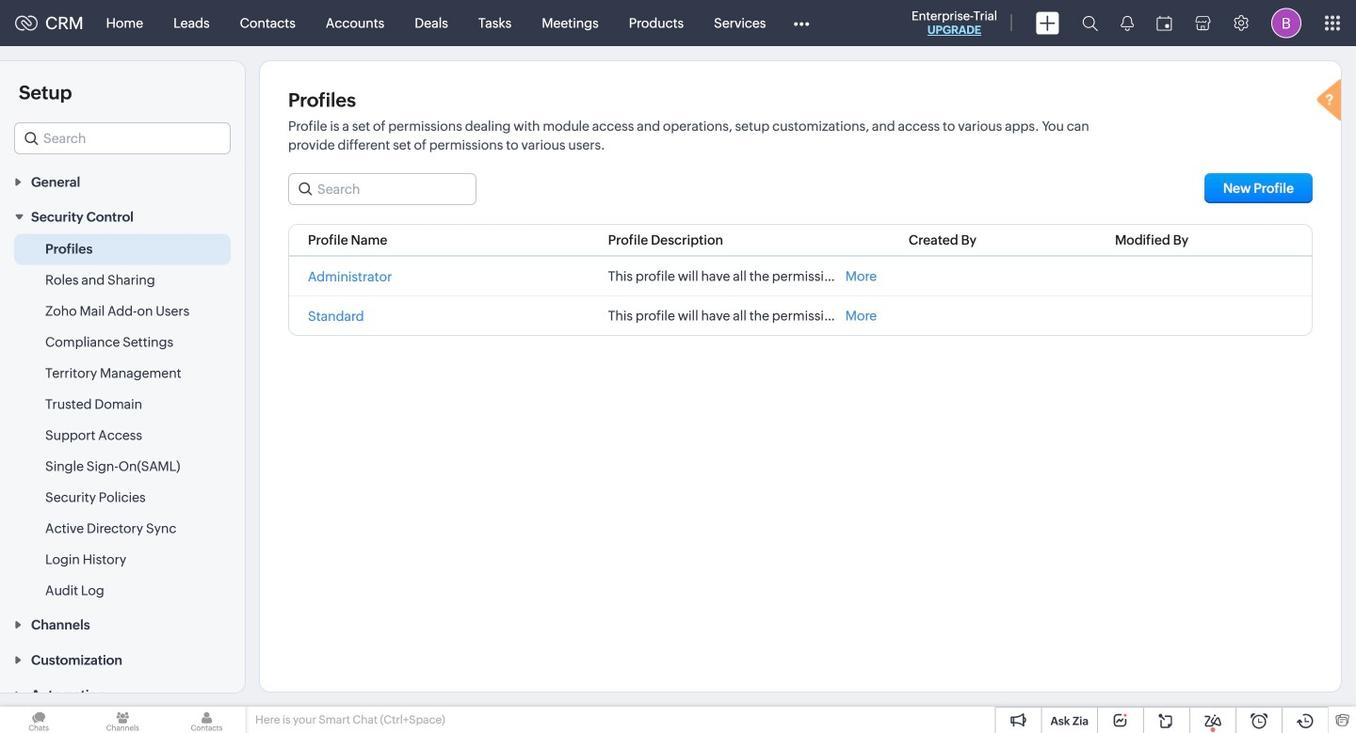 Task type: describe. For each thing, give the bounding box(es) containing it.
search image
[[1082, 15, 1098, 31]]

create menu element
[[1025, 0, 1071, 46]]

help image
[[1313, 76, 1351, 128]]

Search text field
[[289, 174, 476, 204]]

channels image
[[84, 707, 161, 734]]

Other Modules field
[[781, 8, 822, 38]]

signals element
[[1109, 0, 1145, 46]]

logo image
[[15, 16, 38, 31]]

contacts image
[[168, 707, 245, 734]]

calendar image
[[1157, 16, 1173, 31]]



Task type: vqa. For each thing, say whether or not it's contained in the screenshot.
Contacts Image
yes



Task type: locate. For each thing, give the bounding box(es) containing it.
search element
[[1071, 0, 1109, 46]]

region
[[0, 234, 245, 607]]

Search text field
[[15, 123, 230, 154]]

profile element
[[1260, 0, 1313, 46]]

chats image
[[0, 707, 77, 734]]

profile image
[[1271, 8, 1302, 38]]

create menu image
[[1036, 12, 1060, 34]]

signals image
[[1121, 15, 1134, 31]]

None field
[[14, 122, 231, 154]]



